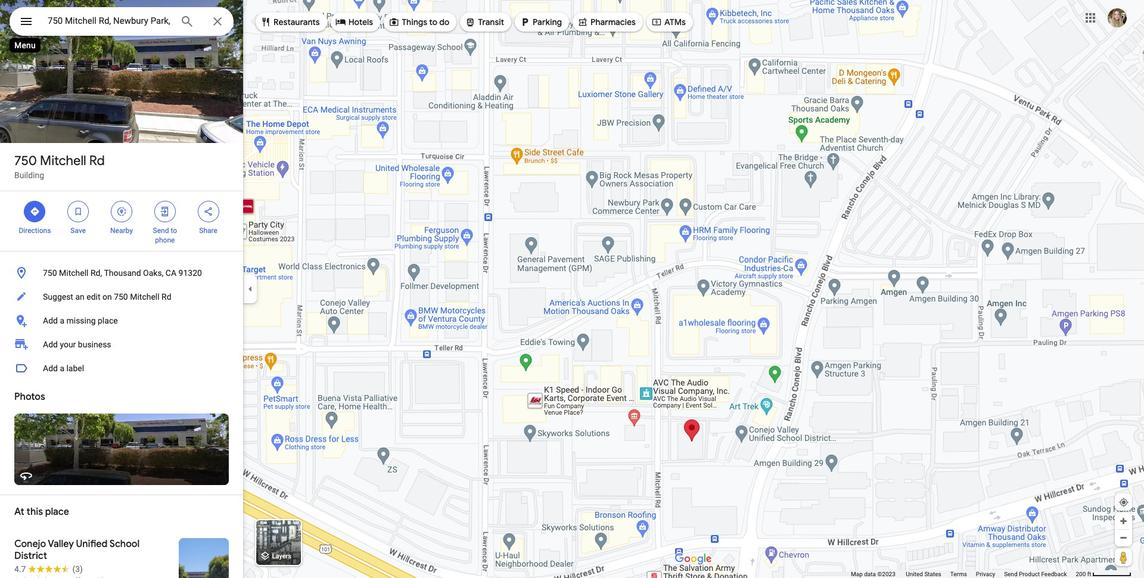 Task type: locate. For each thing, give the bounding box(es) containing it.
0 vertical spatial place
[[98, 316, 118, 326]]

suggest
[[43, 292, 73, 302]]

a
[[60, 316, 64, 326], [60, 364, 64, 373]]

rd
[[89, 153, 105, 169], [162, 292, 171, 302]]

2 add from the top
[[43, 340, 58, 349]]

a left missing
[[60, 316, 64, 326]]

0 horizontal spatial rd
[[89, 153, 105, 169]]

send left the product
[[1005, 571, 1018, 578]]

0 vertical spatial add
[[43, 316, 58, 326]]


[[465, 16, 476, 29]]

edit
[[87, 292, 100, 302]]

to
[[429, 17, 438, 27], [171, 227, 177, 235]]

save
[[71, 227, 86, 235]]

send for send product feedback
[[1005, 571, 1018, 578]]

an
[[75, 292, 85, 302]]

photos
[[14, 391, 45, 403]]

unified
[[76, 538, 108, 550]]

send for send to phone
[[153, 227, 169, 235]]

750 inside 750 mitchell rd building
[[14, 153, 37, 169]]

add for add your business
[[43, 340, 58, 349]]

footer
[[851, 571, 1076, 578]]

0 vertical spatial send
[[153, 227, 169, 235]]

add your business link
[[0, 333, 243, 357]]

0 vertical spatial to
[[429, 17, 438, 27]]

mitchell up building
[[40, 153, 86, 169]]

None field
[[48, 14, 171, 28]]

1 horizontal spatial place
[[98, 316, 118, 326]]

2 vertical spatial add
[[43, 364, 58, 373]]

a for label
[[60, 364, 64, 373]]

1 horizontal spatial send
[[1005, 571, 1018, 578]]

0 vertical spatial 750
[[14, 153, 37, 169]]


[[520, 16, 531, 29]]

mitchell left rd,
[[59, 268, 89, 278]]

actions for 750 mitchell rd region
[[0, 191, 243, 251]]

to up phone
[[171, 227, 177, 235]]

send
[[153, 227, 169, 235], [1005, 571, 1018, 578]]

do
[[440, 17, 450, 27]]

send up phone
[[153, 227, 169, 235]]

at
[[14, 506, 24, 518]]

to left do
[[429, 17, 438, 27]]

rd inside button
[[162, 292, 171, 302]]


[[389, 16, 400, 29]]

place down suggest an edit on 750 mitchell rd
[[98, 316, 118, 326]]

750 right 'on'
[[114, 292, 128, 302]]

1 vertical spatial place
[[45, 506, 69, 518]]

united states button
[[906, 571, 942, 578]]

united states
[[906, 571, 942, 578]]

oaks,
[[143, 268, 164, 278]]

4.7 stars 3 reviews image
[[14, 563, 83, 575]]

3 add from the top
[[43, 364, 58, 373]]

2 vertical spatial 750
[[114, 292, 128, 302]]

a for missing
[[60, 316, 64, 326]]

mitchell for rd
[[40, 153, 86, 169]]

 restaurants
[[261, 16, 320, 29]]

0 horizontal spatial to
[[171, 227, 177, 235]]

2 horizontal spatial 750
[[114, 292, 128, 302]]

ft
[[1088, 571, 1092, 578]]


[[203, 205, 214, 218]]

place right this
[[45, 506, 69, 518]]

place
[[98, 316, 118, 326], [45, 506, 69, 518]]

hotels
[[349, 17, 373, 27]]

1 vertical spatial send
[[1005, 571, 1018, 578]]

750 up suggest
[[43, 268, 57, 278]]

send inside 'button'
[[1005, 571, 1018, 578]]

add a missing place
[[43, 316, 118, 326]]

2 a from the top
[[60, 364, 64, 373]]

0 vertical spatial a
[[60, 316, 64, 326]]

building
[[14, 171, 44, 180]]

add left your
[[43, 340, 58, 349]]

1 vertical spatial rd
[[162, 292, 171, 302]]

1 vertical spatial to
[[171, 227, 177, 235]]

layers
[[272, 553, 291, 561]]

to inside  things to do
[[429, 17, 438, 27]]

1 horizontal spatial 750
[[43, 268, 57, 278]]

privacy
[[976, 571, 996, 578]]

750 up building
[[14, 153, 37, 169]]

footer containing map data ©2023
[[851, 571, 1076, 578]]

mitchell down oaks,
[[130, 292, 160, 302]]


[[578, 16, 588, 29]]

1 vertical spatial a
[[60, 364, 64, 373]]

2 vertical spatial mitchell
[[130, 292, 160, 302]]

mitchell
[[40, 153, 86, 169], [59, 268, 89, 278], [130, 292, 160, 302]]

send product feedback button
[[1005, 571, 1067, 578]]

show street view coverage image
[[1115, 548, 1133, 566]]


[[116, 205, 127, 218]]

1 add from the top
[[43, 316, 58, 326]]

0 horizontal spatial send
[[153, 227, 169, 235]]

add
[[43, 316, 58, 326], [43, 340, 58, 349], [43, 364, 58, 373]]

750
[[14, 153, 37, 169], [43, 268, 57, 278], [114, 292, 128, 302]]

 button
[[10, 7, 43, 38]]


[[73, 205, 84, 218]]

phone
[[155, 236, 175, 244]]

750 Mitchell Rd, Newbury Park, CA 91320 field
[[10, 7, 234, 36]]

1 horizontal spatial to
[[429, 17, 438, 27]]

thousand
[[104, 268, 141, 278]]


[[29, 205, 40, 218]]

0 vertical spatial rd
[[89, 153, 105, 169]]

0 vertical spatial mitchell
[[40, 153, 86, 169]]

atms
[[665, 17, 686, 27]]

a left label
[[60, 364, 64, 373]]

feedback
[[1042, 571, 1067, 578]]

data
[[865, 571, 876, 578]]


[[160, 205, 170, 218]]

0 horizontal spatial 750
[[14, 153, 37, 169]]

1 horizontal spatial rd
[[162, 292, 171, 302]]

200 ft
[[1076, 571, 1092, 578]]

transit
[[478, 17, 504, 27]]

750 for rd
[[14, 153, 37, 169]]

 hotels
[[335, 16, 373, 29]]

send inside send to phone
[[153, 227, 169, 235]]

add left label
[[43, 364, 58, 373]]

school
[[110, 538, 140, 550]]

 things to do
[[389, 16, 450, 29]]

1 vertical spatial 750
[[43, 268, 57, 278]]

mitchell inside 750 mitchell rd building
[[40, 153, 86, 169]]

this
[[27, 506, 43, 518]]

1 a from the top
[[60, 316, 64, 326]]

add a label
[[43, 364, 84, 373]]

1 vertical spatial add
[[43, 340, 58, 349]]

collapse side panel image
[[244, 283, 257, 296]]

1 vertical spatial mitchell
[[59, 268, 89, 278]]

add down suggest
[[43, 316, 58, 326]]



Task type: vqa. For each thing, say whether or not it's contained in the screenshot.
30
no



Task type: describe. For each thing, give the bounding box(es) containing it.
show your location image
[[1119, 497, 1130, 508]]

add your business
[[43, 340, 111, 349]]

privacy button
[[976, 571, 996, 578]]

district
[[14, 550, 47, 562]]

missing
[[66, 316, 96, 326]]

200
[[1076, 571, 1086, 578]]


[[335, 16, 346, 29]]

conejo valley unified school district
[[14, 538, 140, 562]]

(3)
[[72, 565, 83, 574]]

mitchell for rd,
[[59, 268, 89, 278]]

nearby
[[110, 227, 133, 235]]

on
[[103, 292, 112, 302]]

750 mitchell rd, thousand oaks, ca 91320
[[43, 268, 202, 278]]

label
[[66, 364, 84, 373]]

4.7
[[14, 565, 26, 574]]

none field inside '750 mitchell rd, newbury park, ca 91320' field
[[48, 14, 171, 28]]


[[261, 16, 271, 29]]

terms button
[[951, 571, 968, 578]]

 atms
[[652, 16, 686, 29]]

rd inside 750 mitchell rd building
[[89, 153, 105, 169]]

add for add a missing place
[[43, 316, 58, 326]]

zoom in image
[[1120, 517, 1129, 526]]

add for add a label
[[43, 364, 58, 373]]

directions
[[19, 227, 51, 235]]


[[652, 16, 662, 29]]

 parking
[[520, 16, 562, 29]]

0 horizontal spatial place
[[45, 506, 69, 518]]

pharmacies
[[591, 17, 636, 27]]

to inside send to phone
[[171, 227, 177, 235]]

conejo
[[14, 538, 46, 550]]

750 mitchell rd, thousand oaks, ca 91320 button
[[0, 261, 243, 285]]

place inside button
[[98, 316, 118, 326]]

add a missing place button
[[0, 309, 243, 333]]

rd,
[[91, 268, 102, 278]]

91320
[[179, 268, 202, 278]]

suggest an edit on 750 mitchell rd button
[[0, 285, 243, 309]]

united
[[906, 571, 923, 578]]

valley
[[48, 538, 74, 550]]

footer inside google maps element
[[851, 571, 1076, 578]]

at this place
[[14, 506, 69, 518]]

restaurants
[[274, 17, 320, 27]]

google account: michelle dermenjian  
(michelle.dermenjian@adept.ai) image
[[1108, 8, 1127, 27]]

zoom out image
[[1120, 534, 1129, 543]]

750 mitchell rd building
[[14, 153, 105, 180]]

things
[[402, 17, 428, 27]]

 transit
[[465, 16, 504, 29]]

ca
[[166, 268, 177, 278]]

add a label button
[[0, 357, 243, 380]]

states
[[925, 571, 942, 578]]

750 mitchell rd main content
[[0, 0, 243, 578]]

©2023
[[878, 571, 896, 578]]

send product feedback
[[1005, 571, 1067, 578]]

parking
[[533, 17, 562, 27]]

map data ©2023
[[851, 571, 897, 578]]

200 ft button
[[1076, 571, 1132, 578]]


[[19, 13, 33, 30]]

share
[[199, 227, 218, 235]]

 search field
[[10, 7, 234, 38]]

google maps element
[[0, 0, 1145, 578]]

terms
[[951, 571, 968, 578]]

business
[[78, 340, 111, 349]]

map
[[851, 571, 863, 578]]

suggest an edit on 750 mitchell rd
[[43, 292, 171, 302]]

 pharmacies
[[578, 16, 636, 29]]

your
[[60, 340, 76, 349]]

product
[[1019, 571, 1040, 578]]

750 for rd,
[[43, 268, 57, 278]]

send to phone
[[153, 227, 177, 244]]



